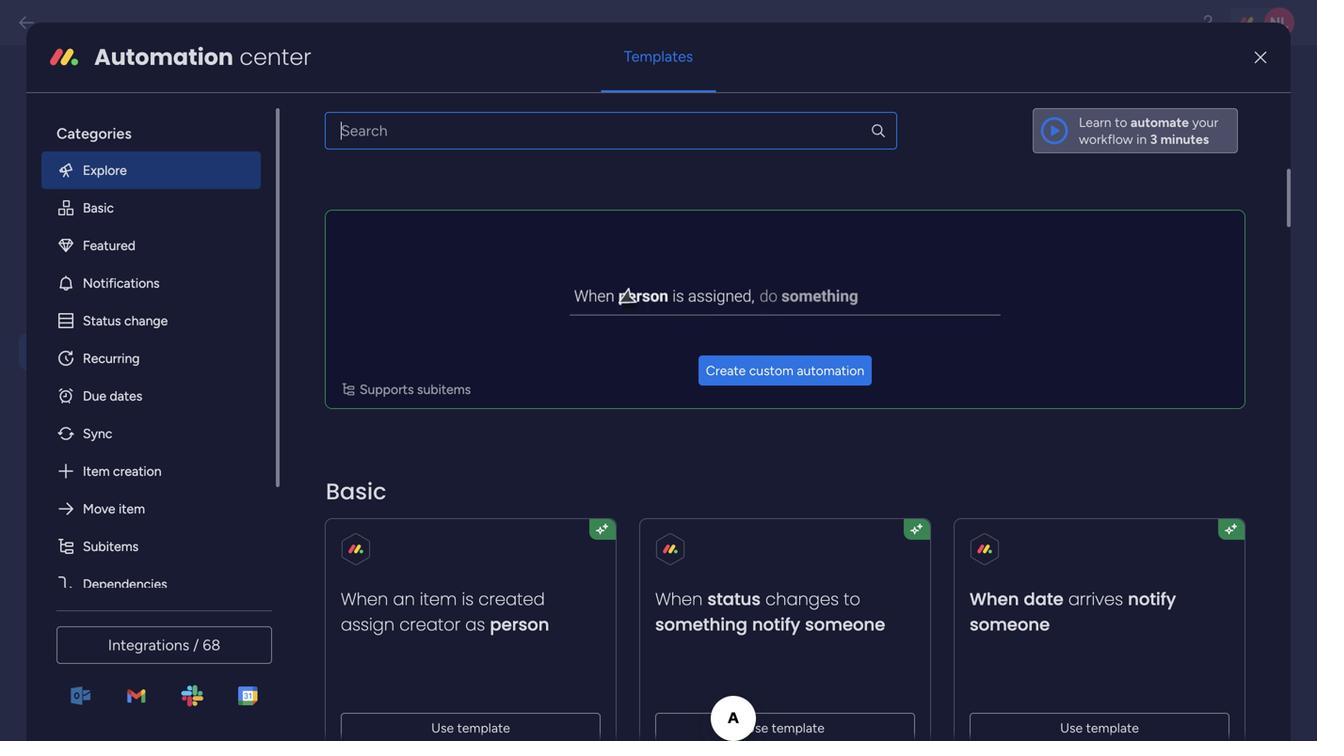 Task type: vqa. For each thing, say whether or not it's contained in the screenshot.
'Download JPEG image'
no



Task type: locate. For each thing, give the bounding box(es) containing it.
learn
[[1079, 114, 1112, 130], [33, 121, 68, 137]]

notifications
[[83, 275, 160, 291]]

api right new
[[373, 200, 392, 215]]

permissions button
[[19, 582, 237, 619]]

0 vertical spatial notify
[[1128, 588, 1176, 612]]

apps button
[[19, 541, 237, 578]]

learn to automate
[[1079, 114, 1189, 130]]

the
[[326, 200, 344, 215]]

2 horizontal spatial use template
[[1060, 721, 1139, 737]]

notify
[[1128, 588, 1176, 612], [752, 613, 800, 637]]

notify right 'arrives'
[[1128, 588, 1176, 612]]

1 vertical spatial app
[[369, 399, 393, 416]]

0 horizontal spatial notify
[[752, 613, 800, 637]]

0 horizontal spatial when
[[341, 588, 388, 612]]

app down supports
[[369, 399, 393, 416]]

2 when from the left
[[655, 588, 703, 612]]

0 horizontal spatial learn
[[33, 121, 68, 137]]

0 horizontal spatial basic
[[83, 200, 114, 216]]

someone down changes in the right of the page
[[805, 613, 885, 637]]

1 vertical spatial in
[[444, 378, 455, 395]]

minutes
[[1161, 131, 1209, 147]]

automation center
[[94, 41, 311, 73]]

change
[[124, 313, 168, 329]]

1 horizontal spatial someone
[[970, 613, 1050, 637]]

2 vertical spatial your
[[642, 399, 670, 416]]

template
[[457, 721, 510, 737], [772, 721, 825, 737], [1086, 721, 1139, 737]]

learn inside administration learn more
[[33, 121, 68, 137]]

3 template from the left
[[1086, 721, 1139, 737]]

in
[[1137, 131, 1147, 147], [444, 378, 455, 395]]

powerful
[[566, 356, 622, 373]]

subitems
[[83, 539, 139, 555]]

api up the order
[[478, 356, 499, 373]]

in left the order
[[444, 378, 455, 395]]

categories heading
[[41, 108, 261, 151]]

token up there
[[395, 137, 433, 154]]

3 minutes
[[1150, 131, 1209, 147]]

1 use template button from the left
[[341, 713, 601, 742]]

categories list box
[[41, 108, 280, 603]]

1 horizontal spatial basic
[[326, 476, 386, 508]]

item creation
[[83, 463, 162, 479]]

1 horizontal spatial item
[[420, 588, 457, 612]]

api down status
[[71, 342, 96, 362]]

api
[[313, 85, 344, 110], [370, 137, 392, 154], [373, 200, 392, 215], [522, 200, 541, 215], [71, 342, 96, 362], [478, 356, 499, 373], [369, 420, 391, 437]]

1 vertical spatial monday
[[602, 378, 652, 395]]

1 horizontal spatial use template button
[[655, 713, 915, 742]]

notify down changes in the right of the page
[[752, 613, 800, 637]]

1 when from the left
[[341, 588, 388, 612]]

to inside when status changes   to something notify someone
[[844, 588, 861, 612]]

when left date
[[970, 588, 1019, 612]]

0 horizontal spatial use
[[431, 721, 454, 737]]

featured option
[[41, 227, 261, 264]]

2 template from the left
[[772, 721, 825, 737]]

3
[[1150, 131, 1158, 147]]

customization
[[71, 217, 180, 238]]

1 horizontal spatial app
[[450, 356, 474, 373]]

content directory button
[[19, 499, 237, 536]]

your down powerful
[[570, 378, 598, 395]]

2 horizontal spatial when
[[970, 588, 1019, 612]]

sync option
[[41, 415, 261, 453]]

0 vertical spatial app
[[450, 356, 474, 373]]

item creation option
[[41, 453, 261, 490]]

monday
[[396, 356, 447, 373], [602, 378, 652, 395]]

to
[[1115, 114, 1127, 130], [496, 378, 509, 395], [591, 399, 604, 416], [844, 588, 861, 612]]

recurring
[[83, 350, 140, 366]]

when
[[341, 588, 388, 612], [655, 588, 703, 612], [970, 588, 1019, 612]]

learn up workflow
[[1079, 114, 1112, 130]]

1 someone from the left
[[805, 613, 885, 637]]

0 vertical spatial token
[[377, 85, 432, 110]]

regenerate button
[[616, 131, 689, 161]]

explore
[[83, 162, 127, 178]]

1 horizontal spatial use template
[[746, 721, 825, 737]]

when up "assign"
[[341, 588, 388, 612]]

1 vertical spatial notify
[[752, 613, 800, 637]]

token right v2
[[377, 85, 432, 110]]

secure.
[[433, 420, 479, 437]]

None search field
[[325, 112, 897, 149]]

3 when from the left
[[970, 588, 1019, 612]]

item
[[119, 501, 145, 517], [420, 588, 457, 612]]

3 use template from the left
[[1060, 721, 1139, 737]]

0 vertical spatial your
[[1192, 114, 1219, 130]]

0 vertical spatial item
[[119, 501, 145, 517]]

use template button
[[341, 713, 601, 742], [655, 713, 915, 742], [970, 713, 1230, 742]]

learn left more
[[33, 121, 68, 137]]

tidy up
[[71, 466, 128, 486]]

move item option
[[41, 490, 261, 528]]

0 horizontal spatial item
[[119, 501, 145, 517]]

1 horizontal spatial notify
[[1128, 588, 1176, 612]]

template for when an item is created assign creator as
[[457, 721, 510, 737]]

1 horizontal spatial in
[[1137, 131, 1147, 147]]

use template button for when
[[655, 713, 915, 742]]

workflow
[[1079, 131, 1133, 147]]

1 vertical spatial item
[[420, 588, 457, 612]]

when for when date arrives notify someone
[[970, 588, 1019, 612]]

someone down date
[[970, 613, 1050, 637]]

your up 'minutes'
[[1192, 114, 1219, 130]]

up
[[106, 466, 128, 486]]

1 horizontal spatial when
[[655, 588, 703, 612]]

2 use from the left
[[746, 721, 768, 737]]

2 use template button from the left
[[655, 713, 915, 742]]

supports
[[360, 382, 414, 398]]

center
[[239, 41, 311, 73]]

item inside when an item is created assign creator as
[[420, 588, 457, 612]]

item inside option
[[119, 501, 145, 517]]

learn more link
[[33, 119, 237, 140]]

use template
[[431, 721, 510, 737], [746, 721, 825, 737], [1060, 721, 1139, 737]]

search image
[[870, 122, 887, 139]]

general
[[71, 176, 129, 196]]

1 horizontal spatial learn
[[1079, 114, 1112, 130]]

due dates
[[83, 388, 142, 404]]

directory
[[137, 507, 205, 528]]

due dates option
[[41, 377, 261, 415]]

monday icon image
[[331, 354, 349, 383]]

0 vertical spatial in
[[1137, 131, 1147, 147]]

use template button for when an item is created assign creator as
[[341, 713, 601, 742]]

2 use template from the left
[[746, 721, 825, 737]]

2 someone from the left
[[970, 613, 1050, 637]]

administration learn more
[[33, 80, 221, 137]]

in left 3
[[1137, 131, 1147, 147]]

when up something
[[655, 588, 703, 612]]

1 horizontal spatial template
[[772, 721, 825, 737]]

1 vertical spatial token
[[395, 137, 433, 154]]

to right changes in the right of the page
[[844, 588, 861, 612]]

there
[[395, 200, 424, 215]]

status change option
[[41, 302, 261, 340]]

the
[[369, 356, 392, 373]]

1 use from the left
[[431, 721, 454, 737]]

0 horizontal spatial template
[[457, 721, 510, 737]]

app up the order
[[450, 356, 474, 373]]

create custom automation button
[[698, 356, 872, 386]]

3 use from the left
[[1060, 721, 1083, 737]]

2 horizontal spatial your
[[1192, 114, 1219, 130]]

1 horizontal spatial use
[[746, 721, 768, 737]]

tokens
[[544, 200, 581, 215]]

in the new api there are only personal api tokens
[[313, 200, 581, 215]]

0 horizontal spatial someone
[[805, 613, 885, 637]]

personal
[[313, 137, 367, 154]]

permissions
[[71, 590, 159, 611]]

keep
[[608, 399, 638, 416]]

your workflow in
[[1079, 114, 1219, 147]]

content
[[71, 507, 133, 528]]

integrations
[[108, 637, 189, 655]]

when status changes   to something notify someone
[[655, 588, 885, 637]]

use for when an item is created assign creator as
[[431, 721, 454, 737]]

monday up keep
[[602, 378, 652, 395]]

security
[[71, 300, 133, 321]]

usage
[[71, 425, 118, 445]]

when inside when an item is created assign creator as
[[341, 588, 388, 612]]

0 horizontal spatial in
[[444, 378, 455, 395]]

basic
[[83, 200, 114, 216], [326, 476, 386, 508]]

2 horizontal spatial use
[[1060, 721, 1083, 737]]

when inside when status changes   to something notify someone
[[655, 588, 703, 612]]

your inside the 'your workflow in'
[[1192, 114, 1219, 130]]

token
[[394, 420, 430, 437]]

0 vertical spatial basic
[[83, 200, 114, 216]]

usage stats button
[[19, 417, 237, 453]]

0 horizontal spatial use template
[[431, 721, 510, 737]]

1 template from the left
[[457, 721, 510, 737]]

automation
[[797, 363, 865, 379]]

0 vertical spatial monday
[[396, 356, 447, 373]]

0 horizontal spatial monday
[[396, 356, 447, 373]]

regenerate
[[623, 139, 682, 153]]

1 use template from the left
[[431, 721, 510, 737]]

2 horizontal spatial template
[[1086, 721, 1139, 737]]

automation  center image
[[49, 42, 79, 72]]

when inside when date arrives notify someone
[[970, 588, 1019, 612]]

api left tokens
[[522, 200, 541, 215]]

0 horizontal spatial use template button
[[341, 713, 601, 742]]

0 horizontal spatial your
[[570, 378, 598, 395]]

0 horizontal spatial app
[[369, 399, 393, 416]]

api left v2
[[313, 85, 344, 110]]

monday up supports subitems at the left
[[396, 356, 447, 373]]

2 horizontal spatial use template button
[[970, 713, 1230, 742]]

your right keep
[[642, 399, 670, 416]]

integrations / 68
[[108, 637, 220, 655]]

customization button
[[19, 209, 237, 246]]

help image
[[1199, 13, 1217, 32]]

copier
[[70, 657, 117, 677]]



Task type: describe. For each thing, give the bounding box(es) containing it.
administration
[[33, 80, 221, 114]]

someone inside when date arrives notify someone
[[970, 613, 1050, 637]]

tidy up button
[[19, 458, 237, 495]]

is
[[462, 588, 474, 612]]

in inside the monday app api gives you powerful capabilities in order to enhance your monday app experience. it's very important to keep your api token secure.
[[444, 378, 455, 395]]

1 vertical spatial basic
[[326, 476, 386, 508]]

to left keep
[[591, 399, 604, 416]]

api inside button
[[71, 342, 96, 362]]

1 horizontal spatial monday
[[602, 378, 652, 395]]

status change
[[83, 313, 168, 329]]

when for when status changes   to something notify someone
[[655, 588, 703, 612]]

due
[[83, 388, 106, 404]]

capabilities
[[369, 378, 440, 395]]

assign
[[341, 613, 395, 637]]

an
[[393, 588, 415, 612]]

more
[[71, 121, 104, 137]]

token for personal api token
[[395, 137, 433, 154]]

sync
[[83, 426, 112, 442]]

cross
[[70, 632, 113, 652]]

68
[[203, 637, 220, 655]]

automation
[[94, 41, 233, 73]]

noah lott image
[[1265, 8, 1295, 38]]

api right personal
[[370, 137, 392, 154]]

1 horizontal spatial your
[[642, 399, 670, 416]]

/
[[193, 637, 199, 655]]

use template for when an item is created assign creator as
[[431, 721, 510, 737]]

billing button
[[19, 375, 237, 412]]

move item
[[83, 501, 145, 517]]

to up very on the left of page
[[496, 378, 509, 395]]

move
[[83, 501, 115, 517]]

basic inside option
[[83, 200, 114, 216]]

when for when an item is created assign creator as
[[341, 588, 388, 612]]

integrations / 68 button
[[56, 627, 272, 665]]

supports subitems
[[360, 382, 471, 398]]

recurring option
[[41, 340, 261, 377]]

account
[[117, 632, 179, 652]]

general button
[[19, 168, 237, 205]]

gives
[[503, 356, 536, 373]]

cross account copier button
[[19, 624, 237, 686]]

order
[[458, 378, 492, 395]]

enhance
[[513, 378, 566, 395]]

to up workflow
[[1115, 114, 1127, 130]]

changes
[[766, 588, 839, 612]]

create custom automation
[[706, 363, 865, 379]]

basic option
[[41, 189, 261, 227]]

creator
[[399, 613, 461, 637]]

someone inside when status changes   to something notify someone
[[805, 613, 885, 637]]

custom
[[749, 363, 794, 379]]

automate
[[1131, 114, 1189, 130]]

use template for when
[[746, 721, 825, 737]]

api left token
[[369, 420, 391, 437]]

billing
[[71, 383, 115, 403]]

usage stats
[[71, 425, 159, 445]]

when an item is created assign creator as
[[341, 588, 545, 637]]

3 use template button from the left
[[970, 713, 1230, 742]]

notifications option
[[41, 264, 261, 302]]

very
[[494, 399, 521, 416]]

token for api v2 token
[[377, 85, 432, 110]]

new
[[347, 200, 370, 215]]

stats
[[122, 425, 159, 445]]

arrives
[[1068, 588, 1123, 612]]

it's
[[472, 399, 491, 416]]

are
[[427, 200, 444, 215]]

date
[[1024, 588, 1064, 612]]

cross account copier
[[70, 632, 179, 677]]

in
[[313, 200, 323, 215]]

created
[[479, 588, 545, 612]]

in inside the 'your workflow in'
[[1137, 131, 1147, 147]]

security button
[[19, 292, 237, 329]]

personal api token
[[313, 137, 433, 154]]

v2
[[349, 85, 372, 110]]

personal
[[473, 200, 519, 215]]

notify inside when date arrives notify someone
[[1128, 588, 1176, 612]]

experience.
[[396, 399, 469, 416]]

create
[[706, 363, 746, 379]]

only
[[447, 200, 470, 215]]

explore option
[[41, 151, 261, 189]]

users
[[71, 259, 113, 279]]

something
[[655, 613, 747, 637]]

Search for a column type search field
[[325, 112, 897, 149]]

template for when
[[772, 721, 825, 737]]

apps
[[71, 549, 110, 569]]

item
[[83, 463, 110, 479]]

api v2 token
[[313, 85, 432, 110]]

users button
[[19, 251, 237, 288]]

notify inside when status changes   to something notify someone
[[752, 613, 800, 637]]

1 vertical spatial your
[[570, 378, 598, 395]]

content directory
[[71, 507, 205, 528]]

status
[[708, 588, 761, 612]]

back to workspace image
[[17, 13, 36, 32]]

dependencies option
[[41, 566, 261, 603]]

person
[[490, 613, 549, 637]]

tidy
[[71, 466, 102, 486]]

important
[[525, 399, 587, 416]]

dates
[[110, 388, 142, 404]]

categories
[[56, 125, 132, 142]]

use for when
[[746, 721, 768, 737]]

subitems
[[417, 382, 471, 398]]

subitems option
[[41, 528, 261, 566]]



